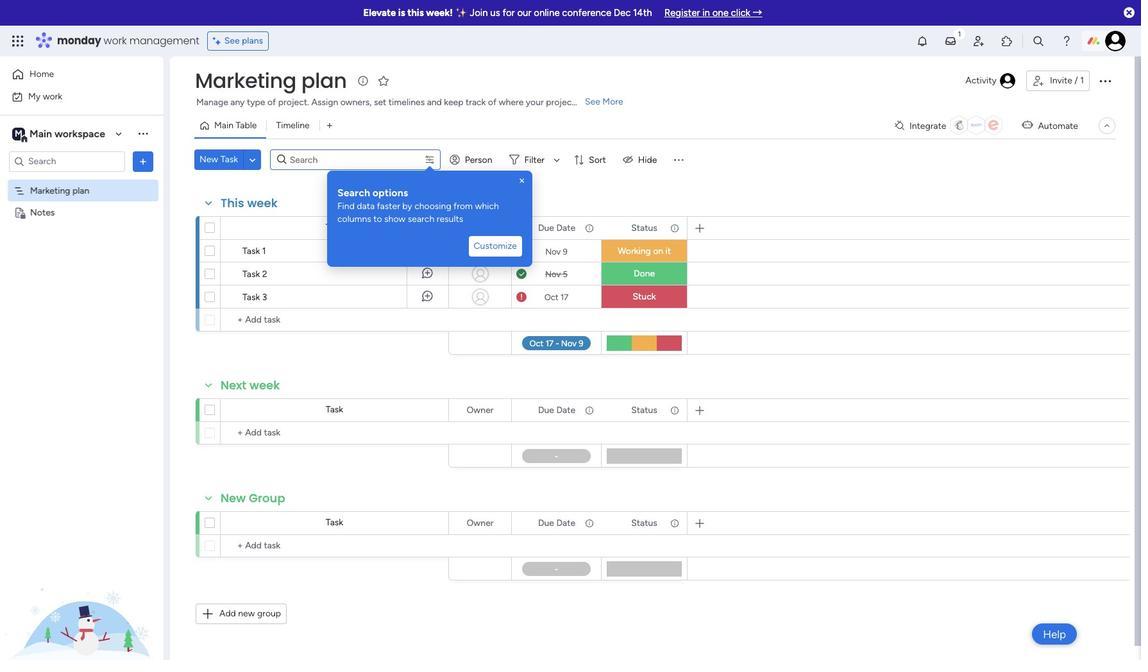 Task type: locate. For each thing, give the bounding box(es) containing it.
1 due date from the top
[[538, 222, 576, 233]]

1 vertical spatial column information image
[[670, 405, 680, 415]]

0 horizontal spatial plan
[[73, 185, 89, 196]]

2 due from the top
[[538, 405, 554, 415]]

column information image for this week
[[585, 223, 595, 233]]

see
[[224, 35, 240, 46], [585, 96, 600, 107]]

0 horizontal spatial work
[[43, 91, 62, 102]]

status field for next week
[[628, 403, 661, 417]]

1 horizontal spatial main
[[214, 120, 234, 131]]

0 vertical spatial + add task text field
[[227, 312, 443, 328]]

your
[[526, 97, 544, 108]]

0 vertical spatial new
[[200, 154, 218, 165]]

2 vertical spatial date
[[557, 517, 576, 528]]

status field for this week
[[628, 221, 661, 235]]

0 horizontal spatial main
[[30, 127, 52, 140]]

work right my
[[43, 91, 62, 102]]

1 right /
[[1081, 75, 1084, 86]]

17
[[561, 292, 569, 302]]

2 vertical spatial status field
[[628, 516, 661, 530]]

→
[[753, 7, 763, 19]]

0 vertical spatial work
[[104, 33, 127, 48]]

0 vertical spatial due
[[538, 222, 554, 233]]

marketing up notes in the left top of the page
[[30, 185, 70, 196]]

manage
[[196, 97, 228, 108]]

0 vertical spatial column information image
[[585, 223, 595, 233]]

Search field
[[287, 151, 391, 169]]

nov for nov 9
[[545, 247, 561, 256]]

see for see plans
[[224, 35, 240, 46]]

dec
[[614, 7, 631, 19]]

marketing
[[195, 66, 296, 95], [30, 185, 70, 196]]

week
[[247, 195, 278, 211], [250, 377, 280, 393]]

2 nov from the top
[[545, 269, 561, 279]]

task
[[221, 154, 238, 165], [326, 222, 343, 233], [243, 246, 260, 257], [243, 269, 260, 280], [243, 292, 260, 303], [326, 404, 343, 415], [326, 517, 343, 528]]

conference
[[562, 7, 612, 19]]

2 v2 overdue deadline image from the top
[[516, 291, 527, 303]]

main inside workspace selection element
[[30, 127, 52, 140]]

click
[[731, 7, 751, 19]]

due date for next week
[[538, 405, 576, 415]]

column information image for next week
[[670, 405, 680, 415]]

1 up the 2
[[262, 246, 266, 257]]

add to favorites image
[[378, 74, 390, 87]]

due
[[538, 222, 554, 233], [538, 405, 554, 415], [538, 517, 554, 528]]

see for see more
[[585, 96, 600, 107]]

0 horizontal spatial see
[[224, 35, 240, 46]]

0 horizontal spatial marketing
[[30, 185, 70, 196]]

new inside button
[[200, 154, 218, 165]]

add view image
[[327, 121, 332, 131]]

1 vertical spatial week
[[250, 377, 280, 393]]

2 vertical spatial due date
[[538, 517, 576, 528]]

management
[[129, 33, 199, 48]]

date for new group
[[557, 517, 576, 528]]

new inside field
[[221, 490, 246, 506]]

nov
[[545, 247, 561, 256], [545, 269, 561, 279]]

list box
[[0, 177, 164, 397]]

1 status field from the top
[[628, 221, 661, 235]]

1 nov from the top
[[545, 247, 561, 256]]

main
[[214, 120, 234, 131], [30, 127, 52, 140]]

due date field for new group
[[535, 516, 579, 530]]

3 due date field from the top
[[535, 516, 579, 530]]

due for this week
[[538, 222, 554, 233]]

project
[[546, 97, 575, 108]]

next
[[221, 377, 246, 393]]

1 vertical spatial owner
[[467, 405, 494, 415]]

options image
[[493, 399, 502, 421], [584, 399, 593, 421], [493, 512, 502, 534], [584, 512, 593, 534]]

2 vertical spatial owner field
[[464, 516, 497, 530]]

plan up assign
[[301, 66, 347, 95]]

main left table
[[214, 120, 234, 131]]

owner field for new group
[[464, 516, 497, 530]]

main table
[[214, 120, 257, 131]]

options image
[[1098, 73, 1113, 89], [137, 155, 149, 168], [584, 217, 593, 239], [669, 217, 678, 239], [669, 399, 678, 421], [669, 512, 678, 534]]

2 vertical spatial due date field
[[535, 516, 579, 530]]

column information image for this week
[[670, 223, 680, 233]]

marketing up 'any'
[[195, 66, 296, 95]]

plan down search in workspace field
[[73, 185, 89, 196]]

1 horizontal spatial marketing plan
[[195, 66, 347, 95]]

status
[[631, 222, 658, 233], [631, 405, 658, 415], [631, 517, 658, 528]]

any
[[230, 97, 245, 108]]

work for monday
[[104, 33, 127, 48]]

1 vertical spatial 1
[[262, 246, 266, 257]]

0 vertical spatial nov
[[545, 247, 561, 256]]

2 due date field from the top
[[535, 403, 579, 417]]

work inside button
[[43, 91, 62, 102]]

see left "plans"
[[224, 35, 240, 46]]

0 vertical spatial owner
[[467, 222, 494, 233]]

2 vertical spatial column information image
[[585, 518, 595, 528]]

3 date from the top
[[557, 517, 576, 528]]

find
[[337, 201, 355, 212]]

is
[[398, 7, 405, 19]]

2 owner field from the top
[[464, 403, 497, 417]]

week right this on the top of the page
[[247, 195, 278, 211]]

main table button
[[194, 115, 267, 136]]

0 vertical spatial status
[[631, 222, 658, 233]]

1 date from the top
[[557, 222, 576, 233]]

marketing plan inside "list box"
[[30, 185, 89, 196]]

0 vertical spatial status field
[[628, 221, 661, 235]]

options image for this week due date field
[[584, 217, 593, 239]]

1 horizontal spatial plan
[[301, 66, 347, 95]]

columns
[[337, 214, 371, 225]]

owner field for next week
[[464, 403, 497, 417]]

list box containing marketing plan
[[0, 177, 164, 397]]

1 vertical spatial column information image
[[585, 405, 595, 415]]

nov left 5
[[545, 269, 561, 279]]

week inside this week field
[[247, 195, 278, 211]]

Owner field
[[464, 221, 497, 235], [464, 403, 497, 417], [464, 516, 497, 530]]

options image for this week's status field
[[669, 217, 678, 239]]

0 vertical spatial date
[[557, 222, 576, 233]]

person button
[[444, 149, 500, 170]]

help image
[[1061, 35, 1073, 47]]

1 v2 overdue deadline image from the top
[[516, 245, 527, 258]]

1 owner from the top
[[467, 222, 494, 233]]

0 vertical spatial week
[[247, 195, 278, 211]]

next week
[[221, 377, 280, 393]]

add new group button
[[196, 604, 287, 624]]

3 due date from the top
[[538, 517, 576, 528]]

status for this week
[[631, 222, 658, 233]]

1 horizontal spatial of
[[488, 97, 497, 108]]

3 owner from the top
[[467, 517, 494, 528]]

date
[[557, 222, 576, 233], [557, 405, 576, 415], [557, 517, 576, 528]]

1 vertical spatial owner field
[[464, 403, 497, 417]]

v2 overdue deadline image for oct 17
[[516, 291, 527, 303]]

nov left 9
[[545, 247, 561, 256]]

14th
[[633, 7, 652, 19]]

apps image
[[1001, 35, 1014, 47]]

in
[[703, 7, 710, 19]]

1 horizontal spatial new
[[221, 490, 246, 506]]

v2 done deadline image
[[516, 268, 527, 280]]

2 vertical spatial due
[[538, 517, 554, 528]]

status field for new group
[[628, 516, 661, 530]]

show board description image
[[356, 74, 371, 87]]

1 due date field from the top
[[535, 221, 579, 235]]

1 vertical spatial due
[[538, 405, 554, 415]]

1 status from the top
[[631, 222, 658, 233]]

1 vertical spatial marketing plan
[[30, 185, 89, 196]]

automate
[[1038, 120, 1079, 131]]

see left more
[[585, 96, 600, 107]]

0 vertical spatial v2 overdue deadline image
[[516, 245, 527, 258]]

1 horizontal spatial work
[[104, 33, 127, 48]]

1 vertical spatial status field
[[628, 403, 661, 417]]

my
[[28, 91, 41, 102]]

see inside see plans button
[[224, 35, 240, 46]]

1 of from the left
[[267, 97, 276, 108]]

lottie animation image
[[0, 531, 164, 660]]

online
[[534, 7, 560, 19]]

due date
[[538, 222, 576, 233], [538, 405, 576, 415], [538, 517, 576, 528]]

New Group field
[[218, 490, 289, 507]]

Next week field
[[218, 377, 283, 394]]

work
[[104, 33, 127, 48], [43, 91, 62, 102]]

0 horizontal spatial marketing plan
[[30, 185, 89, 196]]

my work
[[28, 91, 62, 102]]

this
[[408, 7, 424, 19]]

data
[[357, 201, 375, 212]]

invite members image
[[973, 35, 985, 47]]

see plans button
[[207, 31, 269, 51]]

2 vertical spatial status
[[631, 517, 658, 528]]

Status field
[[628, 221, 661, 235], [628, 403, 661, 417], [628, 516, 661, 530]]

where
[[499, 97, 524, 108]]

0 horizontal spatial of
[[267, 97, 276, 108]]

due date field for this week
[[535, 221, 579, 235]]

work right the monday
[[104, 33, 127, 48]]

v2 overdue deadline image
[[516, 245, 527, 258], [516, 291, 527, 303]]

1 vertical spatial v2 overdue deadline image
[[516, 291, 527, 303]]

integrate
[[910, 120, 947, 131]]

nov for nov 5
[[545, 269, 561, 279]]

1 vertical spatial due date
[[538, 405, 576, 415]]

main inside button
[[214, 120, 234, 131]]

1 vertical spatial + add task text field
[[227, 538, 443, 554]]

0 horizontal spatial 1
[[262, 246, 266, 257]]

from
[[454, 201, 473, 212]]

1
[[1081, 75, 1084, 86], [262, 246, 266, 257]]

menu image
[[673, 153, 686, 166]]

+ Add task text field
[[227, 312, 443, 328], [227, 538, 443, 554]]

this
[[221, 195, 244, 211]]

search
[[337, 187, 370, 199]]

options
[[373, 187, 408, 199]]

v2 overdue deadline image up v2 done deadline "image"
[[516, 245, 527, 258]]

of right the type
[[267, 97, 276, 108]]

marketing plan up the type
[[195, 66, 347, 95]]

2 vertical spatial owner
[[467, 517, 494, 528]]

of right track
[[488, 97, 497, 108]]

0 vertical spatial column information image
[[670, 223, 680, 233]]

help
[[1043, 628, 1066, 641]]

marketing plan up notes in the left top of the page
[[30, 185, 89, 196]]

owner
[[467, 222, 494, 233], [467, 405, 494, 415], [467, 517, 494, 528]]

Due Date field
[[535, 221, 579, 235], [535, 403, 579, 417], [535, 516, 579, 530]]

hide button
[[618, 149, 665, 170]]

week right next
[[250, 377, 280, 393]]

main right the workspace icon
[[30, 127, 52, 140]]

0 vertical spatial owner field
[[464, 221, 497, 235]]

0 vertical spatial due date
[[538, 222, 576, 233]]

one
[[713, 7, 729, 19]]

0 vertical spatial plan
[[301, 66, 347, 95]]

1 vertical spatial work
[[43, 91, 62, 102]]

new left group
[[221, 490, 246, 506]]

1 vertical spatial due date field
[[535, 403, 579, 417]]

workspace selection element
[[12, 126, 107, 143]]

3 owner field from the top
[[464, 516, 497, 530]]

2 date from the top
[[557, 405, 576, 415]]

plan
[[301, 66, 347, 95], [73, 185, 89, 196]]

v2 search image
[[277, 153, 287, 167]]

v2 overdue deadline image down v2 done deadline "image"
[[516, 291, 527, 303]]

3 due from the top
[[538, 517, 554, 528]]

type
[[247, 97, 265, 108]]

us
[[490, 7, 500, 19]]

1 horizontal spatial 1
[[1081, 75, 1084, 86]]

3 status field from the top
[[628, 516, 661, 530]]

column information image
[[670, 223, 680, 233], [670, 405, 680, 415], [585, 518, 595, 528]]

m
[[15, 128, 22, 139]]

more
[[603, 96, 623, 107]]

0 vertical spatial due date field
[[535, 221, 579, 235]]

column information image
[[585, 223, 595, 233], [585, 405, 595, 415], [670, 518, 680, 528]]

0 horizontal spatial new
[[200, 154, 218, 165]]

1 vertical spatial marketing
[[30, 185, 70, 196]]

close image
[[517, 176, 527, 186]]

new
[[200, 154, 218, 165], [221, 490, 246, 506]]

of
[[267, 97, 276, 108], [488, 97, 497, 108]]

1 due from the top
[[538, 222, 554, 233]]

week inside next week field
[[250, 377, 280, 393]]

/
[[1075, 75, 1078, 86]]

0 vertical spatial 1
[[1081, 75, 1084, 86]]

option
[[0, 179, 164, 182]]

3 status from the top
[[631, 517, 658, 528]]

1 vertical spatial status
[[631, 405, 658, 415]]

1 horizontal spatial see
[[585, 96, 600, 107]]

1 vertical spatial nov
[[545, 269, 561, 279]]

to
[[374, 214, 382, 225]]

status for new group
[[631, 517, 658, 528]]

due for next week
[[538, 405, 554, 415]]

1 horizontal spatial marketing
[[195, 66, 296, 95]]

register
[[664, 7, 700, 19]]

working on it
[[618, 246, 671, 257]]

2 owner from the top
[[467, 405, 494, 415]]

0 vertical spatial see
[[224, 35, 240, 46]]

1 vertical spatial date
[[557, 405, 576, 415]]

show
[[384, 214, 406, 225]]

v2 overdue deadline image for nov 9
[[516, 245, 527, 258]]

1 vertical spatial new
[[221, 490, 246, 506]]

2 status from the top
[[631, 405, 658, 415]]

for
[[503, 7, 515, 19]]

1 inside button
[[1081, 75, 1084, 86]]

2 due date from the top
[[538, 405, 576, 415]]

autopilot image
[[1022, 117, 1033, 133]]

lottie animation element
[[0, 531, 164, 660]]

due date field for next week
[[535, 403, 579, 417]]

1 vertical spatial see
[[585, 96, 600, 107]]

2 status field from the top
[[628, 403, 661, 417]]

new down main table button
[[200, 154, 218, 165]]



Task type: describe. For each thing, give the bounding box(es) containing it.
0 vertical spatial marketing
[[195, 66, 296, 95]]

options image for status field for next week
[[669, 399, 678, 421]]

customize
[[474, 241, 517, 252]]

which
[[475, 201, 499, 212]]

timeline
[[276, 120, 310, 131]]

dapulse integrations image
[[895, 121, 905, 131]]

search
[[408, 214, 435, 225]]

home
[[30, 69, 54, 80]]

workspace
[[54, 127, 105, 140]]

new for new group
[[221, 490, 246, 506]]

choosing
[[415, 201, 451, 212]]

inbox image
[[944, 35, 957, 47]]

date for next week
[[557, 405, 576, 415]]

new for new task
[[200, 154, 218, 165]]

2 + add task text field from the top
[[227, 538, 443, 554]]

add new group
[[219, 608, 281, 619]]

work for my
[[43, 91, 62, 102]]

invite / 1
[[1050, 75, 1084, 86]]

new task
[[200, 154, 238, 165]]

Marketing plan field
[[192, 66, 350, 95]]

5
[[563, 269, 568, 279]]

select product image
[[12, 35, 24, 47]]

add
[[219, 608, 236, 619]]

nov 5
[[545, 269, 568, 279]]

2 of from the left
[[488, 97, 497, 108]]

options image for new group status field
[[669, 512, 678, 534]]

stands.
[[577, 97, 606, 108]]

set
[[374, 97, 386, 108]]

group
[[249, 490, 285, 506]]

search everything image
[[1032, 35, 1045, 47]]

filter button
[[504, 149, 565, 170]]

new group
[[221, 490, 285, 506]]

1 + add task text field from the top
[[227, 312, 443, 328]]

register in one click →
[[664, 7, 763, 19]]

elevate is this week! ✨ join us for our online conference dec 14th
[[363, 7, 652, 19]]

activity
[[966, 75, 997, 86]]

track
[[466, 97, 486, 108]]

notifications image
[[916, 35, 929, 47]]

+ Add task text field
[[227, 425, 443, 441]]

group
[[257, 608, 281, 619]]

faster
[[377, 201, 400, 212]]

1 vertical spatial plan
[[73, 185, 89, 196]]

oct
[[545, 292, 559, 302]]

see plans
[[224, 35, 263, 46]]

assign
[[311, 97, 338, 108]]

private board image
[[13, 206, 26, 218]]

nov 9
[[545, 247, 568, 256]]

main for main workspace
[[30, 127, 52, 140]]

owner for group
[[467, 517, 494, 528]]

invite
[[1050, 75, 1073, 86]]

0 vertical spatial marketing plan
[[195, 66, 347, 95]]

due for new group
[[538, 517, 554, 528]]

manage any type of project. assign owners, set timelines and keep track of where your project stands.
[[196, 97, 606, 108]]

search options heading
[[337, 186, 522, 200]]

workspace options image
[[137, 127, 149, 140]]

task inside new task button
[[221, 154, 238, 165]]

on
[[653, 246, 663, 257]]

help button
[[1032, 624, 1077, 645]]

my work button
[[8, 86, 138, 107]]

week!
[[426, 7, 453, 19]]

customize button
[[469, 236, 522, 257]]

due date for this week
[[538, 222, 576, 233]]

status for next week
[[631, 405, 658, 415]]

keep
[[444, 97, 464, 108]]

timelines
[[389, 97, 425, 108]]

monday work management
[[57, 33, 199, 48]]

marketing inside "list box"
[[30, 185, 70, 196]]

and
[[427, 97, 442, 108]]

due date for new group
[[538, 517, 576, 528]]

plans
[[242, 35, 263, 46]]

project.
[[278, 97, 309, 108]]

table
[[236, 120, 257, 131]]

week for this week
[[247, 195, 278, 211]]

main workspace
[[30, 127, 105, 140]]

it
[[666, 246, 671, 257]]

owners,
[[340, 97, 372, 108]]

results
[[437, 214, 463, 225]]

register in one click → link
[[664, 7, 763, 19]]

hide
[[638, 154, 657, 165]]

invite / 1 button
[[1027, 71, 1090, 91]]

arrow down image
[[549, 152, 565, 167]]

activity button
[[961, 71, 1021, 91]]

column information image for next week
[[585, 405, 595, 415]]

sort button
[[569, 149, 614, 170]]

Search in workspace field
[[27, 154, 107, 169]]

task 3
[[243, 292, 267, 303]]

our
[[517, 7, 532, 19]]

1 image
[[954, 26, 966, 41]]

new
[[238, 608, 255, 619]]

2 vertical spatial column information image
[[670, 518, 680, 528]]

2
[[262, 269, 267, 280]]

working
[[618, 246, 651, 257]]

workspace image
[[12, 127, 25, 141]]

done
[[634, 268, 655, 279]]

filter
[[525, 154, 545, 165]]

kendall parks image
[[1105, 31, 1126, 51]]

timeline button
[[267, 115, 319, 136]]

person
[[465, 154, 492, 165]]

main for main table
[[214, 120, 234, 131]]

home button
[[8, 64, 138, 85]]

this week
[[221, 195, 278, 211]]

1 owner field from the top
[[464, 221, 497, 235]]

by
[[402, 201, 412, 212]]

sort
[[589, 154, 606, 165]]

search options find data faster by choosing from which columns to show search results
[[337, 187, 501, 225]]

collapse board header image
[[1102, 121, 1113, 131]]

notes
[[30, 207, 55, 218]]

search options image
[[425, 155, 435, 165]]

angle down image
[[249, 155, 256, 165]]

owner for week
[[467, 405, 494, 415]]

elevate
[[363, 7, 396, 19]]

This week field
[[218, 195, 281, 212]]

task 2
[[243, 269, 267, 280]]

monday
[[57, 33, 101, 48]]

date for this week
[[557, 222, 576, 233]]

week for next week
[[250, 377, 280, 393]]

new task button
[[194, 149, 243, 170]]



Task type: vqa. For each thing, say whether or not it's contained in the screenshot.
right Options icon
no



